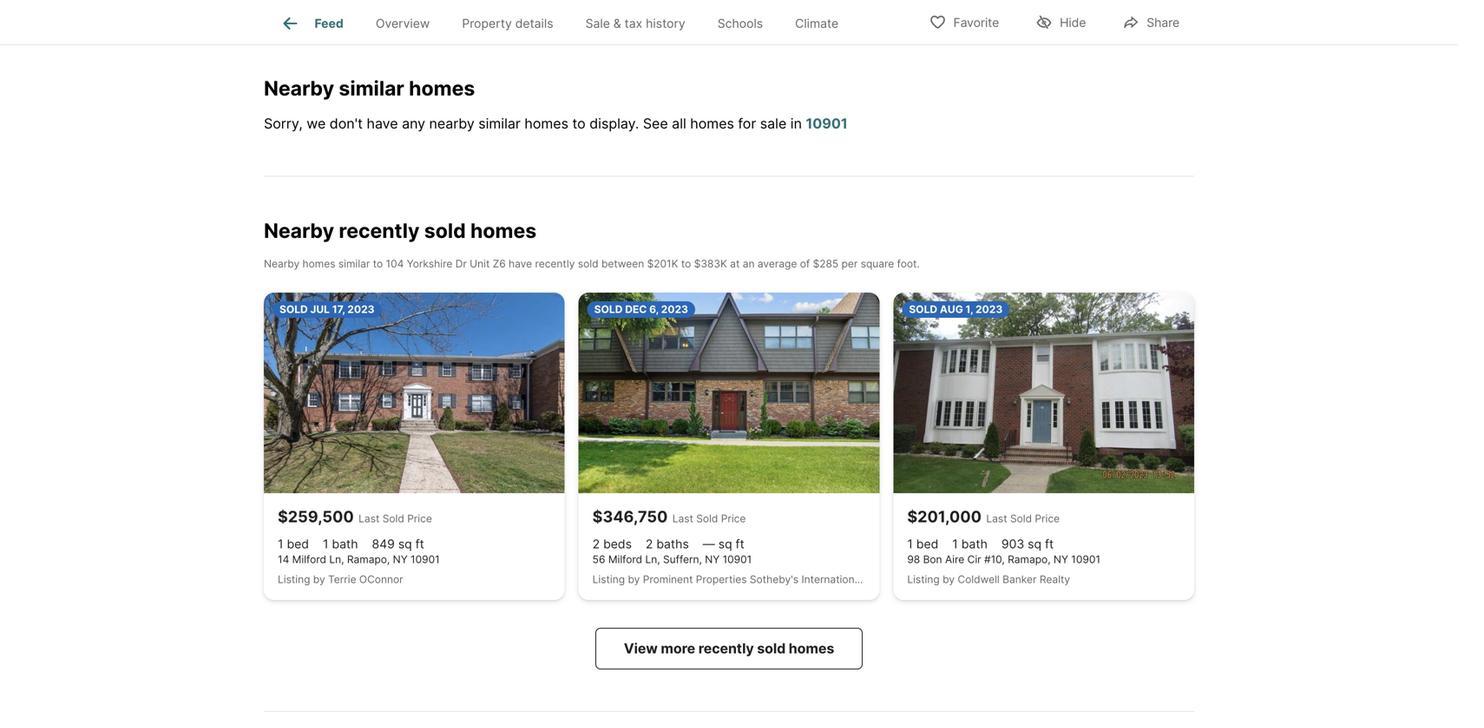 Task type: locate. For each thing, give the bounding box(es) containing it.
2 horizontal spatial ny
[[1054, 553, 1069, 566]]

ny down —
[[705, 553, 720, 566]]

ft
[[416, 537, 424, 551], [736, 537, 745, 551], [1046, 537, 1054, 551]]

sold inside $201,000 last sold price
[[1011, 512, 1033, 525]]

2 horizontal spatial by
[[943, 573, 955, 586]]

1 horizontal spatial sold
[[697, 512, 718, 525]]

2 up 56
[[593, 537, 600, 551]]

1 vertical spatial nearby
[[264, 218, 334, 243]]

sold
[[383, 512, 405, 525], [697, 512, 718, 525], [1011, 512, 1033, 525]]

milford for $259,500
[[292, 553, 326, 566]]

0 horizontal spatial ln,
[[329, 553, 344, 566]]

1 horizontal spatial recently
[[535, 257, 575, 270]]

1 horizontal spatial bath
[[962, 537, 988, 551]]

ramapo, inside the 14 milford ln, ramapo, ny 10901 listing by terrie oconnor
[[347, 553, 390, 566]]

listing
[[278, 573, 310, 586], [593, 573, 625, 586], [908, 573, 940, 586]]

1 sold from the left
[[280, 303, 308, 315]]

1
[[278, 537, 284, 551], [323, 537, 329, 551], [908, 537, 913, 551], [953, 537, 959, 551]]

6,
[[650, 303, 659, 315]]

0 horizontal spatial to
[[373, 257, 383, 270]]

2 nearby from the top
[[264, 218, 334, 243]]

3 last from the left
[[987, 512, 1008, 525]]

2 vertical spatial recently
[[699, 640, 754, 657]]

3 2023 from the left
[[976, 303, 1003, 315]]

0 horizontal spatial ramapo,
[[347, 553, 390, 566]]

milford right 14
[[292, 553, 326, 566]]

ny down 849 sq ft
[[393, 553, 408, 566]]

sold for $201,000
[[909, 303, 938, 315]]

2 sold from the left
[[697, 512, 718, 525]]

1 last from the left
[[359, 512, 380, 525]]

1 ft from the left
[[416, 537, 424, 551]]

1 horizontal spatial ln,
[[646, 553, 661, 566]]

recently right more on the bottom left of page
[[699, 640, 754, 657]]

per
[[842, 257, 858, 270]]

similar left '104'
[[339, 257, 370, 270]]

2 price from the left
[[721, 512, 746, 525]]

nearby recently sold homes
[[264, 218, 537, 243]]

oconnor
[[359, 573, 403, 586]]

listing down 14
[[278, 573, 310, 586]]

3 1 from the left
[[908, 537, 913, 551]]

2 horizontal spatial recently
[[699, 640, 754, 657]]

903
[[1002, 537, 1025, 551]]

1 up 98
[[908, 537, 913, 551]]

sale & tax history tab
[[570, 3, 702, 44]]

#10,
[[985, 553, 1005, 566]]

1 vertical spatial have
[[509, 257, 532, 270]]

sold inside $346,750 last sold price
[[697, 512, 718, 525]]

1 1 bed from the left
[[278, 537, 309, 551]]

1 bed up 98
[[908, 537, 939, 551]]

ramapo, down 903 sq ft at right bottom
[[1008, 553, 1051, 566]]

price up — sq ft
[[721, 512, 746, 525]]

2
[[593, 537, 600, 551], [646, 537, 653, 551]]

3 ny from the left
[[1054, 553, 1069, 566]]

1 listing from the left
[[278, 573, 310, 586]]

price inside $346,750 last sold price
[[721, 512, 746, 525]]

sold up 903 sq ft at right bottom
[[1011, 512, 1033, 525]]

1 horizontal spatial sq
[[719, 537, 733, 551]]

0 horizontal spatial 2
[[593, 537, 600, 551]]

0 horizontal spatial have
[[367, 115, 398, 132]]

10901 inside the 14 milford ln, ramapo, ny 10901 listing by terrie oconnor
[[411, 553, 440, 566]]

schools
[[718, 16, 763, 31]]

for
[[738, 115, 757, 132]]

ft up realty
[[1046, 537, 1054, 551]]

0 horizontal spatial sold
[[424, 218, 466, 243]]

milford inside the 56 milford ln, suffern, ny 10901 listing by prominent properties sotheby's international realty-alpine outside broker
[[609, 553, 643, 566]]

0 horizontal spatial sq
[[398, 537, 412, 551]]

last inside $201,000 last sold price
[[987, 512, 1008, 525]]

bath up cir
[[962, 537, 988, 551]]

at
[[730, 257, 740, 270]]

14
[[278, 553, 289, 566]]

alpine
[[902, 573, 932, 586]]

0 horizontal spatial bath
[[332, 537, 358, 551]]

1 horizontal spatial ft
[[736, 537, 745, 551]]

0 horizontal spatial sold
[[383, 512, 405, 525]]

more
[[661, 640, 696, 657]]

coldwell
[[958, 573, 1000, 586]]

milford inside the 14 milford ln, ramapo, ny 10901 listing by terrie oconnor
[[292, 553, 326, 566]]

bed up bon
[[917, 537, 939, 551]]

sold for $259,500
[[383, 512, 405, 525]]

1 horizontal spatial milford
[[609, 553, 643, 566]]

2023 right the 17,
[[348, 303, 375, 315]]

recently up '104'
[[339, 218, 420, 243]]

sale & tax history
[[586, 16, 686, 31]]

we
[[307, 115, 326, 132]]

1 vertical spatial sold
[[578, 257, 599, 270]]

ft right 849
[[416, 537, 424, 551]]

1 bed from the left
[[287, 537, 309, 551]]

2 sold from the left
[[595, 303, 623, 315]]

3 sold from the left
[[909, 303, 938, 315]]

1 price from the left
[[407, 512, 432, 525]]

1 ny from the left
[[393, 553, 408, 566]]

1 horizontal spatial sold
[[595, 303, 623, 315]]

0 horizontal spatial 1 bed
[[278, 537, 309, 551]]

1 vertical spatial similar
[[479, 115, 521, 132]]

1 bath down $259,500 last sold price
[[323, 537, 358, 551]]

2 for 2 baths
[[646, 537, 653, 551]]

98 bon aire cir #10, ramapo, ny 10901 listing by coldwell banker realty
[[908, 553, 1101, 586]]

1 bed
[[278, 537, 309, 551], [908, 537, 939, 551]]

0 horizontal spatial bed
[[287, 537, 309, 551]]

0 horizontal spatial sold
[[280, 303, 308, 315]]

2 horizontal spatial sold
[[757, 640, 786, 657]]

last
[[359, 512, 380, 525], [673, 512, 694, 525], [987, 512, 1008, 525]]

ln, down 2 baths at left
[[646, 553, 661, 566]]

0 horizontal spatial listing
[[278, 573, 310, 586]]

0 vertical spatial nearby
[[264, 76, 334, 100]]

2 horizontal spatial listing
[[908, 573, 940, 586]]

849 sq ft
[[372, 537, 424, 551]]

2023 right 6,
[[661, 303, 689, 315]]

last up 903
[[987, 512, 1008, 525]]

3 ft from the left
[[1046, 537, 1054, 551]]

1 horizontal spatial last
[[673, 512, 694, 525]]

2 sq from the left
[[719, 537, 733, 551]]

baths
[[657, 537, 689, 551]]

2 horizontal spatial 2023
[[976, 303, 1003, 315]]

1 up 14
[[278, 537, 284, 551]]

sold left jul at the left
[[280, 303, 308, 315]]

sold for $201,000
[[1011, 512, 1033, 525]]

by down aire on the bottom of the page
[[943, 573, 955, 586]]

price for $346,750
[[721, 512, 746, 525]]

nearby
[[264, 76, 334, 100], [264, 218, 334, 243], [264, 257, 300, 270]]

10901 link
[[806, 115, 848, 132]]

sold left aug
[[909, 303, 938, 315]]

banker
[[1003, 573, 1037, 586]]

0 horizontal spatial 2023
[[348, 303, 375, 315]]

3 listing from the left
[[908, 573, 940, 586]]

properties
[[696, 573, 747, 586]]

by inside the 56 milford ln, suffern, ny 10901 listing by prominent properties sotheby's international realty-alpine outside broker
[[628, 573, 640, 586]]

1 horizontal spatial to
[[573, 115, 586, 132]]

1 bath from the left
[[332, 537, 358, 551]]

to left '104'
[[373, 257, 383, 270]]

nearby up jul at the left
[[264, 218, 334, 243]]

1 ramapo, from the left
[[347, 553, 390, 566]]

$259,500 last sold price
[[278, 507, 432, 526]]

prominent
[[643, 573, 693, 586]]

1 horizontal spatial ny
[[705, 553, 720, 566]]

2 1 from the left
[[323, 537, 329, 551]]

overview tab
[[360, 3, 446, 44]]

1 horizontal spatial sold
[[578, 257, 599, 270]]

ny for $259,500
[[393, 553, 408, 566]]

listing down bon
[[908, 573, 940, 586]]

0 horizontal spatial last
[[359, 512, 380, 525]]

sold up 849 sq ft
[[383, 512, 405, 525]]

2 horizontal spatial to
[[682, 257, 691, 270]]

2 vertical spatial sold
[[757, 640, 786, 657]]

by inside the 14 milford ln, ramapo, ny 10901 listing by terrie oconnor
[[313, 573, 325, 586]]

2 horizontal spatial sold
[[909, 303, 938, 315]]

last up 849
[[359, 512, 380, 525]]

recently right 'z6'
[[535, 257, 575, 270]]

2 for 2 beds
[[593, 537, 600, 551]]

homes up jul at the left
[[303, 257, 336, 270]]

1 horizontal spatial 1 bed
[[908, 537, 939, 551]]

history
[[646, 16, 686, 31]]

sold up —
[[697, 512, 718, 525]]

2 milford from the left
[[609, 553, 643, 566]]

last for $201,000
[[987, 512, 1008, 525]]

0 horizontal spatial ny
[[393, 553, 408, 566]]

sold
[[280, 303, 308, 315], [595, 303, 623, 315], [909, 303, 938, 315]]

z6
[[493, 257, 506, 270]]

ln,
[[329, 553, 344, 566], [646, 553, 661, 566]]

square
[[861, 257, 895, 270]]

2 ramapo, from the left
[[1008, 553, 1051, 566]]

0 horizontal spatial ft
[[416, 537, 424, 551]]

dr
[[456, 257, 467, 270]]

1 2023 from the left
[[348, 303, 375, 315]]

ny inside the 56 milford ln, suffern, ny 10901 listing by prominent properties sotheby's international realty-alpine outside broker
[[705, 553, 720, 566]]

2 1 bed from the left
[[908, 537, 939, 551]]

ny up realty
[[1054, 553, 1069, 566]]

3 by from the left
[[943, 573, 955, 586]]

1 bath up cir
[[953, 537, 988, 551]]

bath for $201,000
[[962, 537, 988, 551]]

overview
[[376, 16, 430, 31]]

56
[[593, 553, 606, 566]]

to left 'display.'
[[573, 115, 586, 132]]

similar right nearby at the top of page
[[479, 115, 521, 132]]

1 ln, from the left
[[329, 553, 344, 566]]

1 nearby from the top
[[264, 76, 334, 100]]

ramapo, down 849
[[347, 553, 390, 566]]

sold down sotheby's at the bottom
[[757, 640, 786, 657]]

ramapo, inside 98 bon aire cir #10, ramapo, ny 10901 listing by coldwell banker realty
[[1008, 553, 1051, 566]]

last inside $259,500 last sold price
[[359, 512, 380, 525]]

1 up aire on the bottom of the page
[[953, 537, 959, 551]]

tab list
[[264, 0, 869, 44]]

listing down 56
[[593, 573, 625, 586]]

2023
[[348, 303, 375, 315], [661, 303, 689, 315], [976, 303, 1003, 315]]

price up 903 sq ft at right bottom
[[1035, 512, 1060, 525]]

milford
[[292, 553, 326, 566], [609, 553, 643, 566]]

2 ln, from the left
[[646, 553, 661, 566]]

bath up the 14 milford ln, ramapo, ny 10901 listing by terrie oconnor
[[332, 537, 358, 551]]

1 horizontal spatial by
[[628, 573, 640, 586]]

sold up the yorkshire
[[424, 218, 466, 243]]

tab list containing feed
[[264, 0, 869, 44]]

nearby for nearby similar homes
[[264, 76, 334, 100]]

10901 inside 98 bon aire cir #10, ramapo, ny 10901 listing by coldwell banker realty
[[1072, 553, 1101, 566]]

2 2023 from the left
[[661, 303, 689, 315]]

recently inside view more recently sold homes "button"
[[699, 640, 754, 657]]

don't
[[330, 115, 363, 132]]

to right $201k
[[682, 257, 691, 270]]

sold inside "button"
[[757, 640, 786, 657]]

1 horizontal spatial 2023
[[661, 303, 689, 315]]

ny for $346,750
[[705, 553, 720, 566]]

ft for $201,000
[[1046, 537, 1054, 551]]

last inside $346,750 last sold price
[[673, 512, 694, 525]]

favorite
[[954, 15, 1000, 30]]

have right 'z6'
[[509, 257, 532, 270]]

by left the terrie
[[313, 573, 325, 586]]

nearby up sorry,
[[264, 76, 334, 100]]

price
[[407, 512, 432, 525], [721, 512, 746, 525], [1035, 512, 1060, 525]]

view
[[624, 640, 658, 657]]

bed for $201,000
[[917, 537, 939, 551]]

ny
[[393, 553, 408, 566], [705, 553, 720, 566], [1054, 553, 1069, 566]]

price inside $259,500 last sold price
[[407, 512, 432, 525]]

nearby similar homes
[[264, 76, 475, 100]]

sq right —
[[719, 537, 733, 551]]

2 bed from the left
[[917, 537, 939, 551]]

2 last from the left
[[673, 512, 694, 525]]

listing inside the 14 milford ln, ramapo, ny 10901 listing by terrie oconnor
[[278, 573, 310, 586]]

1 2 from the left
[[593, 537, 600, 551]]

sold left dec
[[595, 303, 623, 315]]

price up 849 sq ft
[[407, 512, 432, 525]]

0 vertical spatial similar
[[339, 76, 405, 100]]

sold left 'between'
[[578, 257, 599, 270]]

2 2 from the left
[[646, 537, 653, 551]]

1 1 bath from the left
[[323, 537, 358, 551]]

1 horizontal spatial 1 bath
[[953, 537, 988, 551]]

0 horizontal spatial by
[[313, 573, 325, 586]]

ny inside the 14 milford ln, ramapo, ny 10901 listing by terrie oconnor
[[393, 553, 408, 566]]

2023 right 1,
[[976, 303, 1003, 315]]

by left "prominent"
[[628, 573, 640, 586]]

1 milford from the left
[[292, 553, 326, 566]]

bed up 14
[[287, 537, 309, 551]]

1 bath for $259,500
[[323, 537, 358, 551]]

2 horizontal spatial price
[[1035, 512, 1060, 525]]

sq
[[398, 537, 412, 551], [719, 537, 733, 551], [1028, 537, 1042, 551]]

2 listing from the left
[[593, 573, 625, 586]]

3 sq from the left
[[1028, 537, 1042, 551]]

2 ny from the left
[[705, 553, 720, 566]]

bed
[[287, 537, 309, 551], [917, 537, 939, 551]]

recently
[[339, 218, 420, 243], [535, 257, 575, 270], [699, 640, 754, 657]]

2 horizontal spatial sold
[[1011, 512, 1033, 525]]

3 price from the left
[[1035, 512, 1060, 525]]

2 vertical spatial nearby
[[264, 257, 300, 270]]

milford down beds
[[609, 553, 643, 566]]

2 left baths
[[646, 537, 653, 551]]

0 horizontal spatial price
[[407, 512, 432, 525]]

1 bed up 14
[[278, 537, 309, 551]]

1 horizontal spatial ramapo,
[[1008, 553, 1051, 566]]

1 horizontal spatial listing
[[593, 573, 625, 586]]

ln, inside the 56 milford ln, suffern, ny 10901 listing by prominent properties sotheby's international realty-alpine outside broker
[[646, 553, 661, 566]]

ft right —
[[736, 537, 745, 551]]

2 bath from the left
[[962, 537, 988, 551]]

last up baths
[[673, 512, 694, 525]]

climate tab
[[779, 3, 855, 44]]

homes down the international
[[789, 640, 835, 657]]

last for $259,500
[[359, 512, 380, 525]]

$346,750 last sold price
[[593, 507, 746, 526]]

0 horizontal spatial 1 bath
[[323, 537, 358, 551]]

climate
[[796, 16, 839, 31]]

have
[[367, 115, 398, 132], [509, 257, 532, 270]]

sold
[[424, 218, 466, 243], [578, 257, 599, 270], [757, 640, 786, 657]]

2 by from the left
[[628, 573, 640, 586]]

price inside $201,000 last sold price
[[1035, 512, 1060, 525]]

1 horizontal spatial bed
[[917, 537, 939, 551]]

1 horizontal spatial price
[[721, 512, 746, 525]]

sq right 849
[[398, 537, 412, 551]]

1 horizontal spatial 2
[[646, 537, 653, 551]]

nearby up sold jul 17, 2023
[[264, 257, 300, 270]]

feed link
[[280, 13, 344, 34]]

1 by from the left
[[313, 573, 325, 586]]

1 bath
[[323, 537, 358, 551], [953, 537, 988, 551]]

2 horizontal spatial ft
[[1046, 537, 1054, 551]]

have left any
[[367, 115, 398, 132]]

3 nearby from the top
[[264, 257, 300, 270]]

1 down the "$259,500"
[[323, 537, 329, 551]]

104
[[386, 257, 404, 270]]

similar up don't
[[339, 76, 405, 100]]

0 vertical spatial recently
[[339, 218, 420, 243]]

3 sold from the left
[[1011, 512, 1033, 525]]

2 1 bath from the left
[[953, 537, 988, 551]]

homes inside "button"
[[789, 640, 835, 657]]

1 sq from the left
[[398, 537, 412, 551]]

sq right 903
[[1028, 537, 1042, 551]]

listing inside the 56 milford ln, suffern, ny 10901 listing by prominent properties sotheby's international realty-alpine outside broker
[[593, 573, 625, 586]]

listing inside 98 bon aire cir #10, ramapo, ny 10901 listing by coldwell banker realty
[[908, 573, 940, 586]]

sold inside $259,500 last sold price
[[383, 512, 405, 525]]

ln, up the terrie
[[329, 553, 344, 566]]

2 horizontal spatial last
[[987, 512, 1008, 525]]

1 sold from the left
[[383, 512, 405, 525]]

0 horizontal spatial milford
[[292, 553, 326, 566]]

ln, inside the 14 milford ln, ramapo, ny 10901 listing by terrie oconnor
[[329, 553, 344, 566]]

2 horizontal spatial sq
[[1028, 537, 1042, 551]]



Task type: describe. For each thing, give the bounding box(es) containing it.
—
[[703, 537, 715, 551]]

56 milford ln, suffern, ny 10901 listing by prominent properties sotheby's international realty-alpine outside broker
[[593, 553, 1008, 586]]

homes up nearby at the top of page
[[409, 76, 475, 100]]

1 1 from the left
[[278, 537, 284, 551]]

sorry,
[[264, 115, 303, 132]]

ny inside 98 bon aire cir #10, ramapo, ny 10901 listing by coldwell banker realty
[[1054, 553, 1069, 566]]

$201,000
[[908, 507, 982, 526]]

share
[[1147, 15, 1180, 30]]

sorry, we don't have any nearby similar homes to display. see all homes for sale in 10901
[[264, 115, 848, 132]]

sold for $259,500
[[280, 303, 308, 315]]

jul
[[310, 303, 330, 315]]

realty-
[[866, 573, 902, 586]]

$201k
[[648, 257, 679, 270]]

view more recently sold homes button
[[596, 628, 863, 669]]

dec
[[625, 303, 647, 315]]

price for $259,500
[[407, 512, 432, 525]]

foot.
[[898, 257, 920, 270]]

sq for $201,000
[[1028, 537, 1042, 551]]

of
[[800, 257, 810, 270]]

nearby
[[429, 115, 475, 132]]

98
[[908, 553, 921, 566]]

property details
[[462, 16, 554, 31]]

aug
[[940, 303, 964, 315]]

849
[[372, 537, 395, 551]]

in
[[791, 115, 802, 132]]

bon
[[924, 553, 943, 566]]

1 vertical spatial recently
[[535, 257, 575, 270]]

average
[[758, 257, 797, 270]]

17,
[[332, 303, 345, 315]]

view more recently sold homes
[[624, 640, 835, 657]]

$285
[[813, 257, 839, 270]]

details
[[516, 16, 554, 31]]

property
[[462, 16, 512, 31]]

sq for $259,500
[[398, 537, 412, 551]]

ln, for $346,750
[[646, 553, 661, 566]]

0 vertical spatial have
[[367, 115, 398, 132]]

see
[[643, 115, 668, 132]]

an
[[743, 257, 755, 270]]

beds
[[604, 537, 632, 551]]

share button
[[1108, 4, 1195, 40]]

1 bed for $259,500
[[278, 537, 309, 551]]

1 bed for $201,000
[[908, 537, 939, 551]]

price for $201,000
[[1035, 512, 1060, 525]]

milford for $346,750
[[609, 553, 643, 566]]

listing for $259,500
[[278, 573, 310, 586]]

2023 for $346,750
[[661, 303, 689, 315]]

1 horizontal spatial have
[[509, 257, 532, 270]]

&
[[614, 16, 622, 31]]

sold for $346,750
[[697, 512, 718, 525]]

sale
[[586, 16, 610, 31]]

by for $346,750
[[628, 573, 640, 586]]

sold dec 6, 2023
[[595, 303, 689, 315]]

property details tab
[[446, 3, 570, 44]]

cir
[[968, 553, 982, 566]]

bed for $259,500
[[287, 537, 309, 551]]

$201,000 last sold price
[[908, 507, 1060, 526]]

all
[[672, 115, 687, 132]]

tax
[[625, 16, 643, 31]]

by for $259,500
[[313, 573, 325, 586]]

unit
[[470, 257, 490, 270]]

10901 inside the 56 milford ln, suffern, ny 10901 listing by prominent properties sotheby's international realty-alpine outside broker
[[723, 553, 752, 566]]

last for $346,750
[[673, 512, 694, 525]]

listing for $346,750
[[593, 573, 625, 586]]

1 bath for $201,000
[[953, 537, 988, 551]]

2 baths
[[646, 537, 689, 551]]

outside
[[935, 573, 973, 586]]

nearby homes similar to 104 yorkshire dr unit z6 have recently sold between $201k to $383k at an average of $285 per square foot.
[[264, 257, 920, 270]]

2023 for $201,000
[[976, 303, 1003, 315]]

0 vertical spatial sold
[[424, 218, 466, 243]]

by inside 98 bon aire cir #10, ramapo, ny 10901 listing by coldwell banker realty
[[943, 573, 955, 586]]

1,
[[966, 303, 974, 315]]

ft for $259,500
[[416, 537, 424, 551]]

realty
[[1040, 573, 1071, 586]]

photo of 98 bon aire cir #10, ramapo, ny 10901 image
[[894, 292, 1195, 493]]

photo of 56 milford ln, suffern, ny 10901 image
[[579, 292, 880, 493]]

hide
[[1060, 15, 1087, 30]]

favorite button
[[915, 4, 1014, 40]]

sale
[[761, 115, 787, 132]]

sold jul 17, 2023
[[280, 303, 375, 315]]

— sq ft
[[703, 537, 745, 551]]

broker
[[976, 573, 1008, 586]]

suffern,
[[663, 553, 702, 566]]

nearby for nearby recently sold homes
[[264, 218, 334, 243]]

14 milford ln, ramapo, ny 10901 listing by terrie oconnor
[[278, 553, 440, 586]]

4 1 from the left
[[953, 537, 959, 551]]

aire
[[946, 553, 965, 566]]

$259,500
[[278, 507, 354, 526]]

903 sq ft
[[1002, 537, 1054, 551]]

$346,750
[[593, 507, 668, 526]]

2023 for $259,500
[[348, 303, 375, 315]]

0 horizontal spatial recently
[[339, 218, 420, 243]]

schools tab
[[702, 3, 779, 44]]

display.
[[590, 115, 639, 132]]

ln, for $259,500
[[329, 553, 344, 566]]

photo of 14 milford ln, ramapo, ny 10901 image
[[264, 292, 565, 493]]

sold for $346,750
[[595, 303, 623, 315]]

bath for $259,500
[[332, 537, 358, 551]]

homes up 'z6'
[[471, 218, 537, 243]]

2 vertical spatial similar
[[339, 257, 370, 270]]

feed
[[315, 16, 344, 31]]

any
[[402, 115, 426, 132]]

terrie
[[328, 573, 357, 586]]

international
[[802, 573, 863, 586]]

2 ft from the left
[[736, 537, 745, 551]]

nearby for nearby homes similar to 104 yorkshire dr unit z6 have recently sold between $201k to $383k at an average of $285 per square foot.
[[264, 257, 300, 270]]

homes left 'display.'
[[525, 115, 569, 132]]

2 beds
[[593, 537, 632, 551]]

yorkshire
[[407, 257, 453, 270]]

sold aug 1, 2023
[[909, 303, 1003, 315]]

between
[[602, 257, 645, 270]]

homes right all at the top left
[[691, 115, 735, 132]]

$383k
[[694, 257, 728, 270]]



Task type: vqa. For each thing, say whether or not it's contained in the screenshot.
Nolley
no



